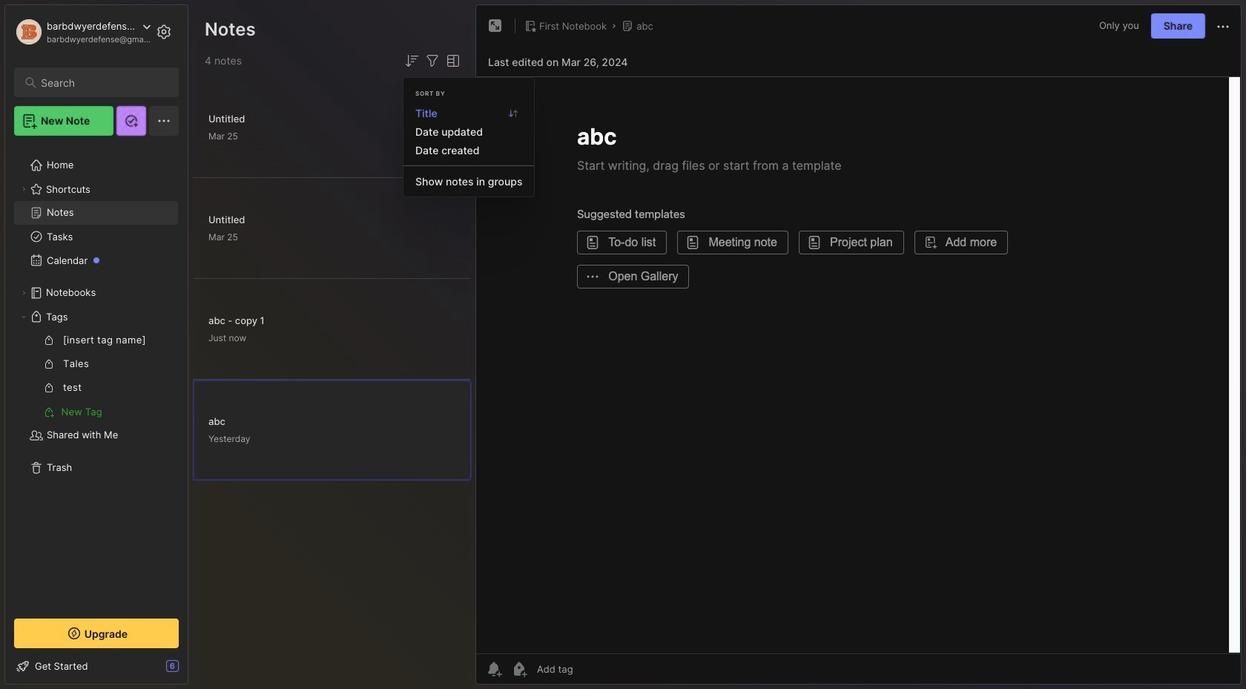 Task type: vqa. For each thing, say whether or not it's contained in the screenshot.
Add tag image
yes



Task type: locate. For each thing, give the bounding box(es) containing it.
Add filters field
[[424, 52, 441, 70]]

Account field
[[14, 17, 151, 47]]

Add tag field
[[536, 662, 648, 676]]

add a reminder image
[[485, 660, 503, 678]]

main element
[[0, 0, 193, 689]]

dropdown list menu
[[404, 103, 534, 191]]

tree
[[5, 145, 188, 605]]

None search field
[[41, 73, 165, 91]]

View options field
[[441, 52, 462, 70]]

group
[[14, 329, 178, 424]]

Sort options field
[[403, 52, 421, 70]]

Search text field
[[41, 76, 165, 90]]

add filters image
[[424, 52, 441, 70]]



Task type: describe. For each thing, give the bounding box(es) containing it.
expand notebooks image
[[19, 289, 28, 297]]

Note Editor text field
[[476, 76, 1241, 653]]

add tag image
[[510, 660, 528, 678]]

group inside tree
[[14, 329, 178, 424]]

settings image
[[155, 23, 173, 41]]

Help and Learning task checklist field
[[5, 654, 188, 678]]

tree inside main element
[[5, 145, 188, 605]]

note window element
[[475, 4, 1242, 688]]

More actions field
[[1214, 16, 1232, 35]]

more actions image
[[1214, 18, 1232, 35]]

none search field inside main element
[[41, 73, 165, 91]]

expand note image
[[487, 17, 504, 35]]

expand tags image
[[19, 312, 28, 321]]

click to collapse image
[[187, 662, 198, 679]]



